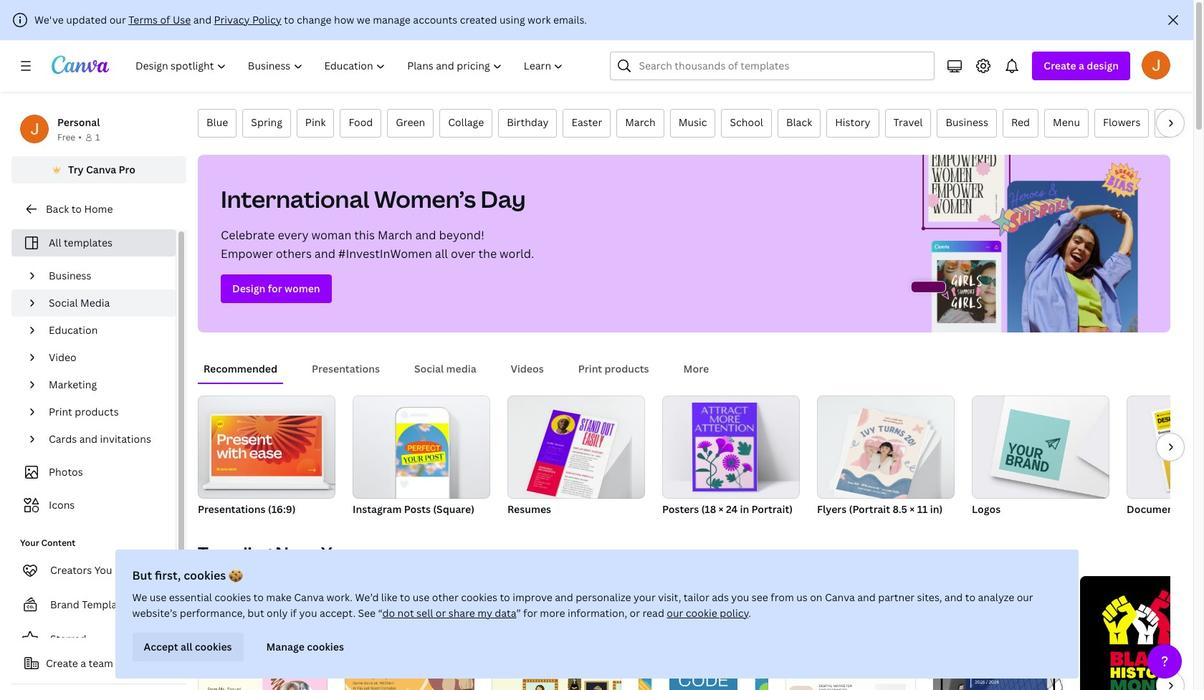Task type: locate. For each thing, give the bounding box(es) containing it.
logos link
[[972, 396, 1110, 519]]

all right accept
[[181, 640, 193, 654]]

print products inside button
[[579, 362, 649, 376]]

print products for print products button
[[579, 362, 649, 376]]

world.
[[500, 246, 534, 262]]

use up sell
[[413, 591, 430, 604]]

for right design
[[268, 282, 282, 295]]

on
[[810, 591, 823, 604]]

create down starred in the bottom left of the page
[[46, 657, 78, 670]]

all inside the celebrate every woman this march and beyond! empower others and #investinwomen all over the world.
[[435, 246, 448, 262]]

photos
[[49, 465, 83, 479]]

0 horizontal spatial all
[[181, 640, 193, 654]]

other
[[432, 591, 459, 604]]

products for print products button
[[605, 362, 649, 376]]

you
[[732, 591, 750, 604], [299, 607, 317, 620]]

document image
[[1127, 396, 1205, 499]]

woman
[[311, 227, 352, 243]]

beige and white informative webinars newsletter image
[[786, 576, 916, 691]]

we've updated our terms of use and privacy policy to change how we manage accounts created using work emails.
[[34, 13, 587, 27]]

march
[[625, 115, 656, 129], [378, 227, 413, 243]]

women
[[285, 282, 320, 295]]

resume image
[[508, 396, 645, 499], [527, 410, 619, 505]]

all
[[435, 246, 448, 262], [181, 640, 193, 654]]

instagram posts (square) link
[[353, 396, 490, 519]]

international women's day image
[[904, 155, 1171, 333]]

business link up media
[[43, 262, 167, 290]]

creators
[[50, 564, 92, 577]]

0 vertical spatial march
[[625, 115, 656, 129]]

march inside button
[[625, 115, 656, 129]]

accept.
[[320, 607, 356, 620]]

print inside print products button
[[579, 362, 602, 376]]

1 horizontal spatial you
[[732, 591, 750, 604]]

cookies down performance, at the left bottom
[[195, 640, 232, 654]]

print up 'cards'
[[49, 405, 72, 419]]

0 vertical spatial print
[[579, 362, 602, 376]]

1 × from the left
[[719, 503, 724, 516]]

1 vertical spatial create
[[46, 657, 78, 670]]

pink link
[[297, 109, 334, 138]]

0 horizontal spatial use
[[150, 591, 167, 604]]

starred link
[[11, 625, 176, 654]]

easter
[[572, 115, 602, 129]]

0 vertical spatial presentations
[[312, 362, 380, 376]]

a for design
[[1079, 59, 1085, 72]]

a left the design
[[1079, 59, 1085, 72]]

red link
[[1003, 109, 1039, 138]]

jeremy miller image
[[1142, 51, 1171, 80]]

1 vertical spatial presentations
[[198, 503, 266, 516]]

resume image inside "link"
[[527, 410, 619, 505]]

business left the 'red'
[[946, 115, 989, 129]]

and right 'cards'
[[79, 432, 98, 446]]

pink and blue geometric qr code placement flyer image
[[639, 576, 769, 691]]

for right " at the left bottom of page
[[523, 607, 538, 620]]

instagram posts (square)
[[353, 503, 475, 516]]

you right near
[[321, 541, 352, 565]]

manage
[[373, 13, 411, 27]]

1 horizontal spatial all
[[435, 246, 448, 262]]

poster (18 × 24 in portrait) image
[[663, 396, 800, 499], [692, 403, 757, 492]]

cookies down accept.
[[307, 640, 344, 654]]

try canva pro
[[68, 163, 135, 176]]

2 horizontal spatial our
[[1017, 591, 1034, 604]]

presentations for presentations
[[312, 362, 380, 376]]

food
[[349, 115, 373, 129]]

products inside button
[[605, 362, 649, 376]]

0 horizontal spatial or
[[436, 607, 446, 620]]

logo image
[[972, 396, 1110, 499], [999, 409, 1071, 481]]

a inside dropdown button
[[1079, 59, 1085, 72]]

manage cookies
[[266, 640, 344, 654]]

1 vertical spatial products
[[75, 405, 119, 419]]

0 vertical spatial print products
[[579, 362, 649, 376]]

or down your
[[630, 607, 640, 620]]

presentation (16:9) image inside presentations (16:9) link
[[212, 416, 322, 477]]

flyer (portrait 8.5 × 11 in) image
[[817, 396, 955, 499], [836, 409, 929, 504]]

birthday button
[[499, 109, 557, 138]]

0 vertical spatial business
[[946, 115, 989, 129]]

we use essential cookies to make canva work. we'd like to use other cookies to improve and personalize your visit, tailor ads you see from us on canva and partner sites, and to analyze our website's performance, but only if you accept. see "
[[132, 591, 1034, 620]]

0 vertical spatial business link
[[937, 109, 997, 138]]

0 horizontal spatial social
[[49, 296, 78, 310]]

and up the do not sell or share my data " for more information, or read our cookie policy .
[[555, 591, 573, 604]]

to right back
[[71, 202, 82, 216]]

1 horizontal spatial march
[[625, 115, 656, 129]]

accept all cookies
[[144, 640, 232, 654]]

products left the 'more'
[[605, 362, 649, 376]]

create left the design
[[1044, 59, 1077, 72]]

0 horizontal spatial products
[[75, 405, 119, 419]]

1 horizontal spatial ×
[[910, 503, 915, 516]]

social
[[49, 296, 78, 310], [414, 362, 444, 376]]

our down visit,
[[667, 607, 684, 620]]

but first, cookies 🍪 dialog
[[115, 550, 1079, 679]]

presentation (16:9) image
[[198, 396, 336, 499], [212, 416, 322, 477]]

0 horizontal spatial presentations
[[198, 503, 266, 516]]

social inside button
[[414, 362, 444, 376]]

0 horizontal spatial create
[[46, 657, 78, 670]]

back to home
[[46, 202, 113, 216]]

softball tournament flyer image
[[345, 576, 475, 691]]

you right if
[[299, 607, 317, 620]]

(18
[[702, 503, 717, 516]]

0 vertical spatial you
[[732, 591, 750, 604]]

0 vertical spatial a
[[1079, 59, 1085, 72]]

celebrate
[[221, 227, 275, 243]]

march left music
[[625, 115, 656, 129]]

print
[[579, 362, 602, 376], [49, 405, 72, 419]]

1 vertical spatial print products
[[49, 405, 119, 419]]

march up #investinwomen
[[378, 227, 413, 243]]

more
[[540, 607, 565, 620]]

0 horizontal spatial a
[[81, 657, 86, 670]]

pink beige abstract playful school email newsletter image
[[198, 576, 328, 691]]

0 horizontal spatial ×
[[719, 503, 724, 516]]

free •
[[57, 131, 82, 143]]

1 vertical spatial a
[[81, 657, 86, 670]]

starred
[[50, 632, 86, 646]]

1 horizontal spatial our
[[667, 607, 684, 620]]

use up website's
[[150, 591, 167, 604]]

recommended button
[[198, 356, 283, 383]]

food button
[[340, 109, 382, 138]]

flyers (portrait 8.5 × 11 in)
[[817, 503, 943, 516]]

0 vertical spatial all
[[435, 246, 448, 262]]

your
[[634, 591, 656, 604]]

create inside dropdown button
[[1044, 59, 1077, 72]]

my
[[478, 607, 493, 620]]

print right the videos
[[579, 362, 602, 376]]

print products for print products link
[[49, 405, 119, 419]]

marketing link
[[43, 371, 167, 399]]

sell
[[417, 607, 433, 620]]

create inside button
[[46, 657, 78, 670]]

canva up if
[[294, 591, 324, 604]]

1 horizontal spatial business
[[946, 115, 989, 129]]

and left beyond!
[[415, 227, 436, 243]]

1 horizontal spatial you
[[321, 541, 352, 565]]

1 vertical spatial business link
[[43, 262, 167, 290]]

instagram post (square) image inside instagram posts (square) link
[[396, 424, 449, 477]]

0 vertical spatial create
[[1044, 59, 1077, 72]]

cards and invitations
[[49, 432, 151, 446]]

2 use from the left
[[413, 591, 430, 604]]

collage button
[[440, 109, 493, 138]]

1 horizontal spatial products
[[605, 362, 649, 376]]

1 horizontal spatial social
[[414, 362, 444, 376]]

posts
[[404, 503, 431, 516]]

× left the 11
[[910, 503, 915, 516]]

created
[[460, 13, 497, 27]]

1 horizontal spatial for
[[523, 607, 538, 620]]

1 vertical spatial you
[[299, 607, 317, 620]]

2 vertical spatial our
[[667, 607, 684, 620]]

instagram post (square) image
[[353, 396, 490, 499], [396, 424, 449, 477]]

1 horizontal spatial presentations
[[312, 362, 380, 376]]

you left follow on the bottom left
[[94, 564, 112, 577]]

our left terms at the top left of the page
[[109, 13, 126, 27]]

1 horizontal spatial print products
[[579, 362, 649, 376]]

education
[[49, 323, 98, 337]]

2 horizontal spatial canva
[[825, 591, 855, 604]]

1 horizontal spatial create
[[1044, 59, 1077, 72]]

poster (18 × 24 in portrait) image up posters (18 × 24 in portrait)
[[692, 403, 757, 492]]

1 horizontal spatial use
[[413, 591, 430, 604]]

documents link
[[1127, 396, 1205, 519]]

× left 24
[[719, 503, 724, 516]]

None search field
[[611, 52, 935, 80]]

1 horizontal spatial a
[[1079, 59, 1085, 72]]

to up but
[[253, 591, 264, 604]]

content
[[41, 537, 76, 549]]

recommended
[[204, 362, 278, 376]]

colourful african pattern black history month a3 poster image
[[1080, 576, 1205, 691]]

0 horizontal spatial canva
[[86, 163, 116, 176]]

business link left red button
[[937, 109, 997, 138]]

nature button
[[1155, 109, 1205, 138]]

1 vertical spatial print
[[49, 405, 72, 419]]

0 horizontal spatial print
[[49, 405, 72, 419]]

logos
[[972, 503, 1001, 516]]

personalize
[[576, 591, 631, 604]]

march inside the celebrate every woman this march and beyond! empower others and #investinwomen all over the world.
[[378, 227, 413, 243]]

you up policy
[[732, 591, 750, 604]]

we
[[132, 591, 147, 604]]

easter button
[[563, 109, 611, 138]]

0 horizontal spatial for
[[268, 282, 282, 295]]

cookies up my
[[461, 591, 498, 604]]

or right sell
[[436, 607, 446, 620]]

0 vertical spatial products
[[605, 362, 649, 376]]

all inside button
[[181, 640, 193, 654]]

1 horizontal spatial or
[[630, 607, 640, 620]]

manage cookies button
[[255, 633, 356, 662]]

and right use
[[193, 13, 212, 27]]

🍪
[[229, 568, 243, 584]]

1 vertical spatial all
[[181, 640, 193, 654]]

in
[[740, 503, 749, 516]]

1 vertical spatial our
[[1017, 591, 1034, 604]]

print inside print products link
[[49, 405, 72, 419]]

all left over
[[435, 246, 448, 262]]

1 horizontal spatial print
[[579, 362, 602, 376]]

1 vertical spatial social
[[414, 362, 444, 376]]

to left analyze
[[966, 591, 976, 604]]

for inside but first, cookies 🍪 dialog
[[523, 607, 538, 620]]

back
[[46, 202, 69, 216]]

try
[[68, 163, 84, 176]]

create a design
[[1044, 59, 1119, 72]]

business up social media
[[49, 269, 91, 283]]

menu link
[[1045, 109, 1089, 138]]

but first, cookies 🍪
[[132, 568, 243, 584]]

a left team
[[81, 657, 86, 670]]

presentations inside button
[[312, 362, 380, 376]]

24
[[726, 503, 738, 516]]

0 vertical spatial social
[[49, 296, 78, 310]]

1 vertical spatial for
[[523, 607, 538, 620]]

print products
[[579, 362, 649, 376], [49, 405, 119, 419]]

not
[[398, 607, 414, 620]]

0 horizontal spatial print products
[[49, 405, 119, 419]]

canva right "try" on the left
[[86, 163, 116, 176]]

a inside button
[[81, 657, 86, 670]]

social up education
[[49, 296, 78, 310]]

see
[[358, 607, 376, 620]]

but
[[132, 568, 152, 584]]

to inside back to home "link"
[[71, 202, 82, 216]]

0 horizontal spatial you
[[299, 607, 317, 620]]

1 vertical spatial business
[[49, 269, 91, 283]]

travel link
[[885, 109, 932, 138]]

1 use from the left
[[150, 591, 167, 604]]

work
[[528, 13, 551, 27]]

grey & blue professional employe handbook booklet image
[[933, 576, 1063, 691]]

0 horizontal spatial march
[[378, 227, 413, 243]]

1 vertical spatial march
[[378, 227, 413, 243]]

0 horizontal spatial our
[[109, 13, 126, 27]]

trending near you
[[198, 541, 352, 565]]

beyond!
[[439, 227, 485, 243]]

cards
[[49, 432, 77, 446]]

and
[[193, 13, 212, 27], [415, 227, 436, 243], [315, 246, 336, 262], [79, 432, 98, 446], [555, 591, 573, 604], [858, 591, 876, 604], [945, 591, 963, 604]]

spring link
[[243, 109, 291, 138]]

flowers link
[[1095, 109, 1150, 138]]

0 vertical spatial our
[[109, 13, 126, 27]]

create
[[1044, 59, 1077, 72], [46, 657, 78, 670]]

products up cards and invitations
[[75, 405, 119, 419]]

0 horizontal spatial business link
[[43, 262, 167, 290]]

social left media
[[414, 362, 444, 376]]

our right analyze
[[1017, 591, 1034, 604]]

food link
[[340, 109, 382, 138]]

canva right on
[[825, 591, 855, 604]]



Task type: describe. For each thing, give the bounding box(es) containing it.
brand
[[50, 598, 79, 612]]

celebrate every woman this march and beyond! empower others and #investinwomen all over the world.
[[221, 227, 534, 262]]

social for social media
[[49, 296, 78, 310]]

cookies up essential
[[184, 568, 226, 584]]

Search search field
[[639, 52, 926, 80]]

try canva pro button
[[11, 156, 186, 184]]

print for print products button
[[579, 362, 602, 376]]

posters (18 × 24 in portrait) link
[[663, 396, 800, 519]]

"
[[517, 607, 521, 620]]

follow
[[115, 564, 146, 577]]

to right like
[[400, 591, 410, 604]]

products for print products link
[[75, 405, 119, 419]]

do
[[383, 607, 395, 620]]

posters
[[663, 503, 699, 516]]

flyer (portrait 8.5 × 11 in) image inside flyers (portrait 8.5 × 11 in) link
[[836, 409, 929, 504]]

every
[[278, 227, 309, 243]]

like
[[381, 591, 398, 604]]

2 or from the left
[[630, 607, 640, 620]]

icons link
[[20, 492, 167, 519]]

brand templates link
[[11, 591, 176, 620]]

business inside button
[[946, 115, 989, 129]]

8.5
[[893, 503, 908, 516]]

red
[[1012, 115, 1030, 129]]

green link
[[387, 109, 434, 138]]

1 horizontal spatial business link
[[937, 109, 997, 138]]

collage link
[[440, 109, 493, 138]]

create for create a design
[[1044, 59, 1077, 72]]

all
[[49, 236, 61, 250]]

your
[[20, 537, 39, 549]]

presentations (16:9)
[[198, 503, 296, 516]]

we'd
[[355, 591, 379, 604]]

our inside the we use essential cookies to make canva work. we'd like to use other cookies to improve and personalize your visit, tailor ads you see from us on canva and partner sites, and to analyze our website's performance, but only if you accept. see "
[[1017, 591, 1034, 604]]

history
[[835, 115, 871, 129]]

this
[[354, 227, 375, 243]]

portrait)
[[752, 503, 793, 516]]

terms
[[128, 13, 158, 27]]

more
[[684, 362, 709, 376]]

near
[[276, 541, 318, 565]]

birthday link
[[499, 109, 557, 138]]

invitations
[[100, 432, 151, 446]]

blue
[[207, 115, 228, 129]]

resumes
[[508, 503, 551, 516]]

black
[[787, 115, 813, 129]]

print for print products link
[[49, 405, 72, 419]]

international
[[221, 184, 370, 214]]

pink button
[[297, 109, 334, 138]]

presentations for presentations (16:9)
[[198, 503, 266, 516]]

flowers button
[[1095, 109, 1150, 138]]

flowers
[[1104, 115, 1141, 129]]

we've
[[34, 13, 64, 27]]

marketing
[[49, 378, 97, 391]]

poster (18 × 24 in portrait) image up 24
[[663, 396, 800, 499]]

cookies down 🍪
[[215, 591, 251, 604]]

visit,
[[658, 591, 681, 604]]

templates
[[64, 236, 113, 250]]

but
[[248, 607, 264, 620]]

only
[[267, 607, 288, 620]]

analyze
[[978, 591, 1015, 604]]

march link
[[617, 109, 665, 138]]

our cookie policy link
[[667, 607, 749, 620]]

1 or from the left
[[436, 607, 446, 620]]

photos link
[[20, 459, 167, 486]]

(square)
[[433, 503, 475, 516]]

1 horizontal spatial canva
[[294, 591, 324, 604]]

trending
[[198, 541, 272, 565]]

how
[[334, 13, 354, 27]]

home
[[84, 202, 113, 216]]

travel button
[[885, 109, 932, 138]]

create for create a team
[[46, 657, 78, 670]]

and down woman at the left of the page
[[315, 246, 336, 262]]

creators you follow link
[[11, 556, 176, 585]]

resumes link
[[508, 396, 645, 519]]

to up data
[[500, 591, 510, 604]]

black button
[[778, 109, 821, 138]]

•
[[78, 131, 82, 143]]

social for social media
[[414, 362, 444, 376]]

to right the policy
[[284, 13, 294, 27]]

yellow simple museum art flyer image
[[492, 576, 622, 691]]

essential
[[169, 591, 212, 604]]

ads
[[712, 591, 729, 604]]

personal
[[57, 115, 100, 129]]

privacy
[[214, 13, 250, 27]]

improve
[[513, 591, 553, 604]]

free
[[57, 131, 75, 143]]

icons
[[49, 498, 75, 512]]

over
[[451, 246, 476, 262]]

and left partner
[[858, 591, 876, 604]]

see
[[752, 591, 769, 604]]

poster (18 × 24 in portrait) image inside posters (18 × 24 in portrait) link
[[692, 403, 757, 492]]

0 horizontal spatial business
[[49, 269, 91, 283]]

read
[[643, 607, 665, 620]]

performance,
[[180, 607, 245, 620]]

we
[[357, 13, 370, 27]]

using
[[500, 13, 525, 27]]

and right "sites,"
[[945, 591, 963, 604]]

nature
[[1164, 115, 1197, 129]]

red button
[[1003, 109, 1039, 138]]

a for team
[[81, 657, 86, 670]]

nature link
[[1155, 109, 1205, 138]]

from
[[771, 591, 794, 604]]

easter link
[[563, 109, 611, 138]]

back to home link
[[11, 195, 186, 224]]

policy
[[720, 607, 749, 620]]

information,
[[568, 607, 627, 620]]

presentations button
[[306, 356, 386, 383]]

0 horizontal spatial you
[[94, 564, 112, 577]]

2 × from the left
[[910, 503, 915, 516]]

women's
[[374, 184, 476, 214]]

create a team
[[46, 657, 113, 670]]

top level navigation element
[[126, 52, 576, 80]]

change
[[297, 13, 332, 27]]

0 vertical spatial for
[[268, 282, 282, 295]]

data
[[495, 607, 517, 620]]

canva inside button
[[86, 163, 116, 176]]

cards and invitations link
[[43, 426, 167, 453]]



Task type: vqa. For each thing, say whether or not it's contained in the screenshot.
Add here Add here Add here to the bottom
no



